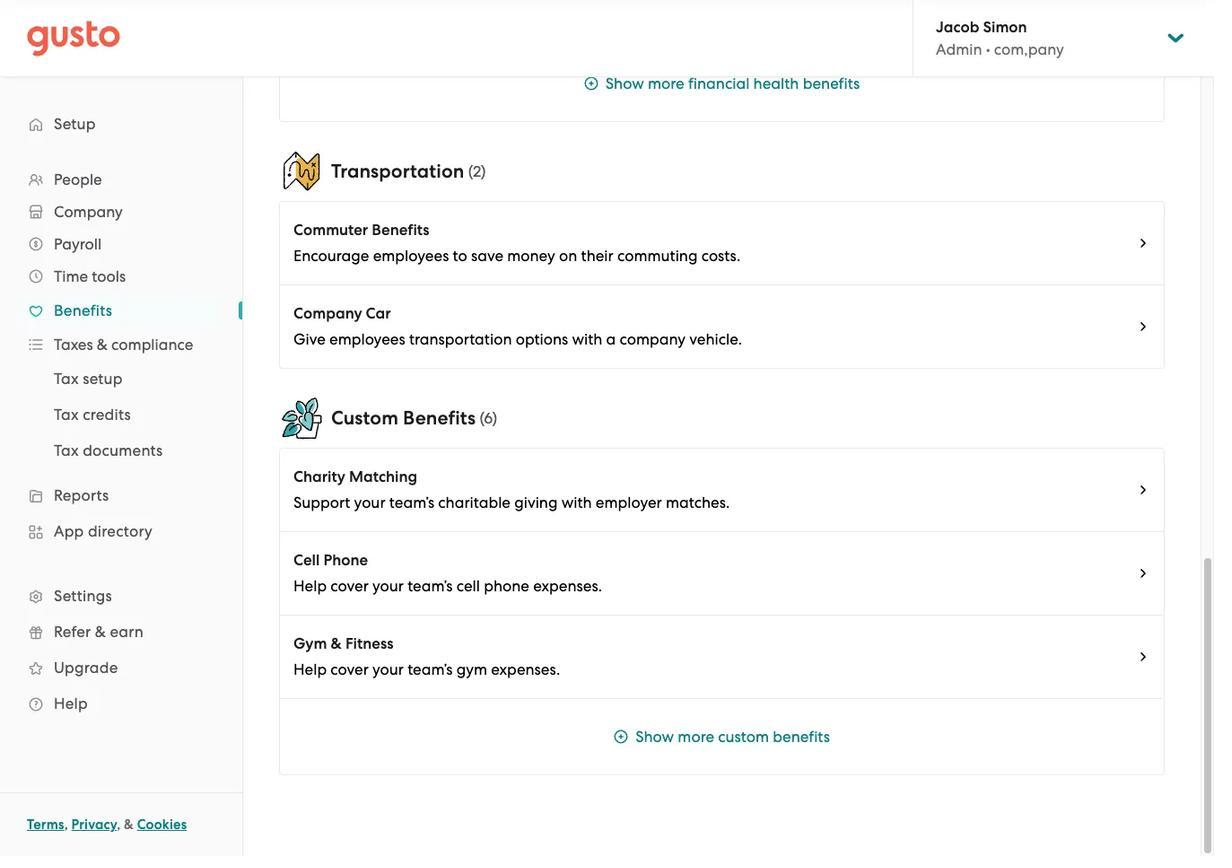 Task type: describe. For each thing, give the bounding box(es) containing it.
costs.
[[702, 247, 741, 265]]

compliance
[[111, 336, 193, 354]]

support
[[294, 494, 351, 512]]

setup
[[83, 370, 123, 388]]

charity
[[294, 468, 346, 487]]

refer & earn
[[54, 623, 144, 641]]

gym & fitness help cover your team's gym expenses.
[[294, 635, 560, 679]]

help inside cell phone help cover your team's cell phone expenses.
[[294, 577, 327, 595]]

tax for tax credits
[[54, 406, 79, 424]]

cover inside gym & fitness help cover your team's gym expenses.
[[331, 661, 369, 679]]

upgrade
[[54, 659, 118, 677]]

) inside custom benefits ( 6 )
[[493, 409, 497, 427]]

1 vertical spatial benefits
[[773, 728, 830, 746]]

vehicle.
[[690, 330, 743, 348]]

company for company
[[54, 203, 123, 221]]

settings
[[54, 587, 112, 605]]

gym
[[294, 635, 327, 654]]

upgrade link
[[18, 652, 224, 684]]

) inside transportation ( 2 )
[[481, 162, 486, 180]]

app
[[54, 522, 84, 540]]

tax documents link
[[32, 435, 224, 467]]

directory
[[88, 522, 153, 540]]

custom benefits ( 6 )
[[331, 407, 497, 430]]

com,pany
[[995, 40, 1064, 58]]

reports link
[[18, 479, 224, 512]]

benefits link
[[18, 294, 224, 327]]

cover inside cell phone help cover your team's cell phone expenses.
[[331, 577, 369, 595]]

custom
[[718, 728, 769, 746]]

time
[[54, 268, 88, 285]]

privacy
[[71, 817, 117, 833]]

fitness
[[346, 635, 394, 654]]

help inside gym & fitness help cover your team's gym expenses.
[[294, 661, 327, 679]]

list containing charity matching
[[279, 448, 1165, 776]]

commuter
[[294, 221, 368, 240]]

transportation ( 2 )
[[331, 160, 486, 183]]

1 , from the left
[[64, 817, 68, 833]]

time tools
[[54, 268, 126, 285]]

their
[[581, 247, 614, 265]]

2
[[473, 162, 481, 180]]

list containing commuter benefits
[[279, 201, 1165, 369]]

team's inside cell phone help cover your team's cell phone expenses.
[[408, 577, 453, 595]]

taxes & compliance
[[54, 336, 193, 354]]

cell
[[457, 577, 480, 595]]

show for show more custom benefits
[[636, 728, 674, 746]]

refer
[[54, 623, 91, 641]]

with inside "company car give employees transportation options with a company vehicle."
[[572, 330, 603, 348]]

tax documents
[[54, 442, 163, 460]]

options
[[516, 330, 569, 348]]

cookies button
[[137, 814, 187, 836]]

opens in current tab image for cell phone
[[1137, 566, 1151, 581]]

cell
[[294, 551, 320, 570]]

app directory link
[[18, 515, 224, 548]]

help inside gusto navigation element
[[54, 695, 88, 713]]

with inside charity matching support your team's charitable giving with employer matches.
[[562, 494, 592, 512]]

& left cookies
[[124, 817, 134, 833]]

on
[[559, 247, 578, 265]]

show more custom benefits button
[[280, 699, 1164, 775]]

list containing people
[[0, 163, 242, 722]]

company for company car give employees transportation options with a company vehicle.
[[294, 304, 362, 323]]

giving
[[515, 494, 558, 512]]

privacy link
[[71, 817, 117, 833]]

benefits for custom
[[403, 407, 476, 430]]

company car give employees transportation options with a company vehicle.
[[294, 304, 743, 348]]

expenses. for gym & fitness
[[491, 661, 560, 679]]

financial
[[688, 75, 750, 92]]

tax for tax setup
[[54, 370, 79, 388]]

matches.
[[666, 494, 730, 512]]

your inside gym & fitness help cover your team's gym expenses.
[[373, 661, 404, 679]]

taxes & compliance button
[[18, 329, 224, 361]]

transportation
[[409, 330, 512, 348]]

charitable
[[438, 494, 511, 512]]

•
[[986, 40, 991, 58]]

admin
[[936, 40, 983, 58]]

benefits inside benefits link
[[54, 302, 112, 320]]

money
[[507, 247, 556, 265]]

setup
[[54, 115, 96, 133]]

encourage
[[294, 247, 369, 265]]

transportation
[[331, 160, 465, 183]]

home image
[[27, 20, 120, 56]]

terms , privacy , & cookies
[[27, 817, 187, 833]]

save
[[471, 247, 504, 265]]

team's inside charity matching support your team's charitable giving with employer matches.
[[389, 494, 435, 512]]

matching
[[349, 468, 417, 487]]

refer & earn link
[[18, 616, 224, 648]]

( inside transportation ( 2 )
[[468, 162, 473, 180]]

payroll button
[[18, 228, 224, 260]]

company
[[620, 330, 686, 348]]

jacob
[[936, 18, 980, 37]]

commuter benefits encourage employees to save money on their commuting costs.
[[294, 221, 741, 265]]

commuting
[[618, 247, 698, 265]]

simon
[[984, 18, 1028, 37]]

benefits inside list
[[803, 75, 860, 92]]

phone
[[484, 577, 530, 595]]

expenses. for cell phone
[[533, 577, 602, 595]]



Task type: locate. For each thing, give the bounding box(es) containing it.
opens in current tab image for commuter benefits
[[1137, 236, 1151, 250]]

) up commuter benefits encourage employees to save money on their commuting costs.
[[481, 162, 486, 180]]

help
[[294, 577, 327, 595], [294, 661, 327, 679], [54, 695, 88, 713]]

jacob simon admin • com,pany
[[936, 18, 1064, 58]]

employees down car at the top of page
[[329, 330, 406, 348]]

& left earn
[[95, 623, 106, 641]]

more inside "show more financial health benefits" button
[[648, 75, 685, 92]]

opens in current tab image for company car
[[1137, 320, 1151, 334]]

2 vertical spatial benefits
[[403, 407, 476, 430]]

documents
[[83, 442, 163, 460]]

company down people
[[54, 203, 123, 221]]

more
[[648, 75, 685, 92], [678, 728, 715, 746]]

gym
[[457, 661, 488, 679]]

1 vertical spatial company
[[294, 304, 362, 323]]

benefits
[[372, 221, 430, 240], [54, 302, 112, 320], [403, 407, 476, 430]]

1 vertical spatial (
[[480, 409, 484, 427]]

2 vertical spatial opens in current tab image
[[1137, 650, 1151, 664]]

your inside charity matching support your team's charitable giving with employer matches.
[[354, 494, 386, 512]]

1 vertical spatial )
[[493, 409, 497, 427]]

tax down tax credits
[[54, 442, 79, 460]]

help down cell
[[294, 577, 327, 595]]

0 horizontal spatial )
[[481, 162, 486, 180]]

to
[[453, 247, 467, 265]]

0 vertical spatial show
[[606, 75, 644, 92]]

help down gym
[[294, 661, 327, 679]]

0 vertical spatial team's
[[389, 494, 435, 512]]

cookies
[[137, 817, 187, 833]]

credits
[[83, 406, 131, 424]]

list
[[0, 163, 242, 722], [279, 201, 1165, 369], [0, 361, 242, 469], [279, 448, 1165, 776]]

terms link
[[27, 817, 64, 833]]

0 vertical spatial opens in current tab image
[[1137, 0, 1151, 11]]

more inside the show more custom benefits button
[[678, 728, 715, 746]]

payroll
[[54, 235, 102, 253]]

help down upgrade on the bottom of the page
[[54, 695, 88, 713]]

1 opens in current tab image from the top
[[1137, 0, 1151, 11]]

more for financial
[[648, 75, 685, 92]]

people
[[54, 171, 102, 189]]

time tools button
[[18, 260, 224, 293]]

0 vertical spatial employees
[[373, 247, 449, 265]]

phone
[[324, 551, 368, 570]]

0 vertical spatial )
[[481, 162, 486, 180]]

people button
[[18, 163, 224, 196]]

benefits left 6
[[403, 407, 476, 430]]

show more financial health benefits button
[[280, 46, 1164, 121]]

reports
[[54, 487, 109, 505]]

3 tax from the top
[[54, 442, 79, 460]]

more for custom
[[678, 728, 715, 746]]

0 vertical spatial with
[[572, 330, 603, 348]]

your down matching
[[354, 494, 386, 512]]

1 horizontal spatial )
[[493, 409, 497, 427]]

company inside dropdown button
[[54, 203, 123, 221]]

6
[[484, 409, 493, 427]]

health
[[754, 75, 799, 92]]

0 vertical spatial opens in current tab image
[[1137, 236, 1151, 250]]

benefits down transportation on the left of the page
[[372, 221, 430, 240]]

1 vertical spatial opens in current tab image
[[1137, 483, 1151, 497]]

app directory
[[54, 522, 153, 540]]

more left custom
[[678, 728, 715, 746]]

expenses. inside gym & fitness help cover your team's gym expenses.
[[491, 661, 560, 679]]

1 vertical spatial show
[[636, 728, 674, 746]]

2 vertical spatial your
[[373, 661, 404, 679]]

employees inside "company car give employees transportation options with a company vehicle."
[[329, 330, 406, 348]]

expenses. right gym
[[491, 661, 560, 679]]

cover down phone
[[331, 577, 369, 595]]

0 horizontal spatial company
[[54, 203, 123, 221]]

& right taxes
[[97, 336, 108, 354]]

a
[[607, 330, 616, 348]]

1 vertical spatial expenses.
[[491, 661, 560, 679]]

, left privacy
[[64, 817, 68, 833]]

team's down matching
[[389, 494, 435, 512]]

0 vertical spatial cover
[[331, 577, 369, 595]]

1 vertical spatial benefits
[[54, 302, 112, 320]]

setup link
[[18, 108, 224, 140]]

expenses. right phone
[[533, 577, 602, 595]]

( up charity matching support your team's charitable giving with employer matches.
[[480, 409, 484, 427]]

company button
[[18, 196, 224, 228]]

show more financial health benefits
[[606, 75, 860, 92]]

opens in current tab image for gym & fitness
[[1137, 650, 1151, 664]]

tax for tax documents
[[54, 442, 79, 460]]

show for show more financial health benefits
[[606, 75, 644, 92]]

terms
[[27, 817, 64, 833]]

tax down taxes
[[54, 370, 79, 388]]

team's left cell
[[408, 577, 453, 595]]

1 vertical spatial team's
[[408, 577, 453, 595]]

1 cover from the top
[[331, 577, 369, 595]]

earn
[[110, 623, 144, 641]]

1 vertical spatial opens in current tab image
[[1137, 320, 1151, 334]]

benefits for commuter
[[372, 221, 430, 240]]

car
[[366, 304, 391, 323]]

opens in current tab image for charity matching
[[1137, 483, 1151, 497]]

tax credits link
[[32, 399, 224, 431]]

tax setup link
[[32, 363, 224, 395]]

employees for car
[[329, 330, 406, 348]]

1 tax from the top
[[54, 370, 79, 388]]

0 vertical spatial benefits
[[803, 75, 860, 92]]

( inside custom benefits ( 6 )
[[480, 409, 484, 427]]

) up charity matching support your team's charitable giving with employer matches.
[[493, 409, 497, 427]]

company inside "company car give employees transportation options with a company vehicle."
[[294, 304, 362, 323]]

opens in current tab image
[[1137, 0, 1151, 11], [1137, 483, 1151, 497], [1137, 566, 1151, 581]]

employees
[[373, 247, 449, 265], [329, 330, 406, 348]]

& inside gym & fitness help cover your team's gym expenses.
[[331, 635, 342, 654]]

2 , from the left
[[117, 817, 121, 833]]

1 vertical spatial tax
[[54, 406, 79, 424]]

3 opens in current tab image from the top
[[1137, 650, 1151, 664]]

& inside dropdown button
[[97, 336, 108, 354]]

1 opens in current tab image from the top
[[1137, 236, 1151, 250]]

tax left the credits
[[54, 406, 79, 424]]

show
[[606, 75, 644, 92], [636, 728, 674, 746]]

employees left 'to'
[[373, 247, 449, 265]]

tools
[[92, 268, 126, 285]]

0 vertical spatial company
[[54, 203, 123, 221]]

benefits right custom
[[773, 728, 830, 746]]

with right giving
[[562, 494, 592, 512]]

2 cover from the top
[[331, 661, 369, 679]]

& for fitness
[[331, 635, 342, 654]]

tax credits
[[54, 406, 131, 424]]

employees inside commuter benefits encourage employees to save money on their commuting costs.
[[373, 247, 449, 265]]

0 vertical spatial your
[[354, 494, 386, 512]]

opens in current tab image inside show more financial health benefits list
[[1137, 0, 1151, 11]]

team's left gym
[[408, 661, 453, 679]]

1 horizontal spatial (
[[480, 409, 484, 427]]

0 vertical spatial expenses.
[[533, 577, 602, 595]]

,
[[64, 817, 68, 833], [117, 817, 121, 833]]

1 horizontal spatial ,
[[117, 817, 121, 833]]

help link
[[18, 688, 224, 720]]

& for compliance
[[97, 336, 108, 354]]

cell phone help cover your team's cell phone expenses.
[[294, 551, 602, 595]]

1 vertical spatial cover
[[331, 661, 369, 679]]

employer
[[596, 494, 662, 512]]

2 opens in current tab image from the top
[[1137, 483, 1151, 497]]

company
[[54, 203, 123, 221], [294, 304, 362, 323]]

0 vertical spatial (
[[468, 162, 473, 180]]

( right transportation on the left of the page
[[468, 162, 473, 180]]

2 vertical spatial tax
[[54, 442, 79, 460]]

custom
[[331, 407, 399, 430]]

show more financial health benefits list
[[279, 0, 1165, 122]]

1 vertical spatial more
[[678, 728, 715, 746]]

& right gym
[[331, 635, 342, 654]]

benefits inside commuter benefits encourage employees to save money on their commuting costs.
[[372, 221, 430, 240]]

charity matching support your team's charitable giving with employer matches.
[[294, 468, 730, 512]]

list containing tax setup
[[0, 361, 242, 469]]

2 vertical spatial help
[[54, 695, 88, 713]]

1 vertical spatial help
[[294, 661, 327, 679]]

expenses.
[[533, 577, 602, 595], [491, 661, 560, 679]]

cover
[[331, 577, 369, 595], [331, 661, 369, 679]]

& for earn
[[95, 623, 106, 641]]

with left a
[[572, 330, 603, 348]]

more left financial
[[648, 75, 685, 92]]

0 vertical spatial benefits
[[372, 221, 430, 240]]

2 vertical spatial opens in current tab image
[[1137, 566, 1151, 581]]

employees for benefits
[[373, 247, 449, 265]]

1 vertical spatial your
[[373, 577, 404, 595]]

expenses. inside cell phone help cover your team's cell phone expenses.
[[533, 577, 602, 595]]

1 vertical spatial with
[[562, 494, 592, 512]]

benefits right "health"
[[803, 75, 860, 92]]

0 vertical spatial tax
[[54, 370, 79, 388]]

cover down fitness
[[331, 661, 369, 679]]

benefits
[[803, 75, 860, 92], [773, 728, 830, 746]]

2 tax from the top
[[54, 406, 79, 424]]

1 horizontal spatial company
[[294, 304, 362, 323]]

settings link
[[18, 580, 224, 612]]

tax setup
[[54, 370, 123, 388]]

your up fitness
[[373, 577, 404, 595]]

0 horizontal spatial ,
[[64, 817, 68, 833]]

your inside cell phone help cover your team's cell phone expenses.
[[373, 577, 404, 595]]

1 vertical spatial employees
[[329, 330, 406, 348]]

benefits down time tools
[[54, 302, 112, 320]]

2 opens in current tab image from the top
[[1137, 320, 1151, 334]]

)
[[481, 162, 486, 180], [493, 409, 497, 427]]

0 vertical spatial help
[[294, 577, 327, 595]]

, left cookies
[[117, 817, 121, 833]]

company up give
[[294, 304, 362, 323]]

give
[[294, 330, 326, 348]]

team's inside gym & fitness help cover your team's gym expenses.
[[408, 661, 453, 679]]

0 vertical spatial more
[[648, 75, 685, 92]]

opens in current tab image
[[1137, 236, 1151, 250], [1137, 320, 1151, 334], [1137, 650, 1151, 664]]

0 horizontal spatial (
[[468, 162, 473, 180]]

tax
[[54, 370, 79, 388], [54, 406, 79, 424], [54, 442, 79, 460]]

taxes
[[54, 336, 93, 354]]

2 vertical spatial team's
[[408, 661, 453, 679]]

&
[[97, 336, 108, 354], [95, 623, 106, 641], [331, 635, 342, 654], [124, 817, 134, 833]]

your down fitness
[[373, 661, 404, 679]]

gusto navigation element
[[0, 77, 242, 751]]

3 opens in current tab image from the top
[[1137, 566, 1151, 581]]

show more custom benefits
[[636, 728, 830, 746]]



Task type: vqa. For each thing, say whether or not it's contained in the screenshot.
the (
yes



